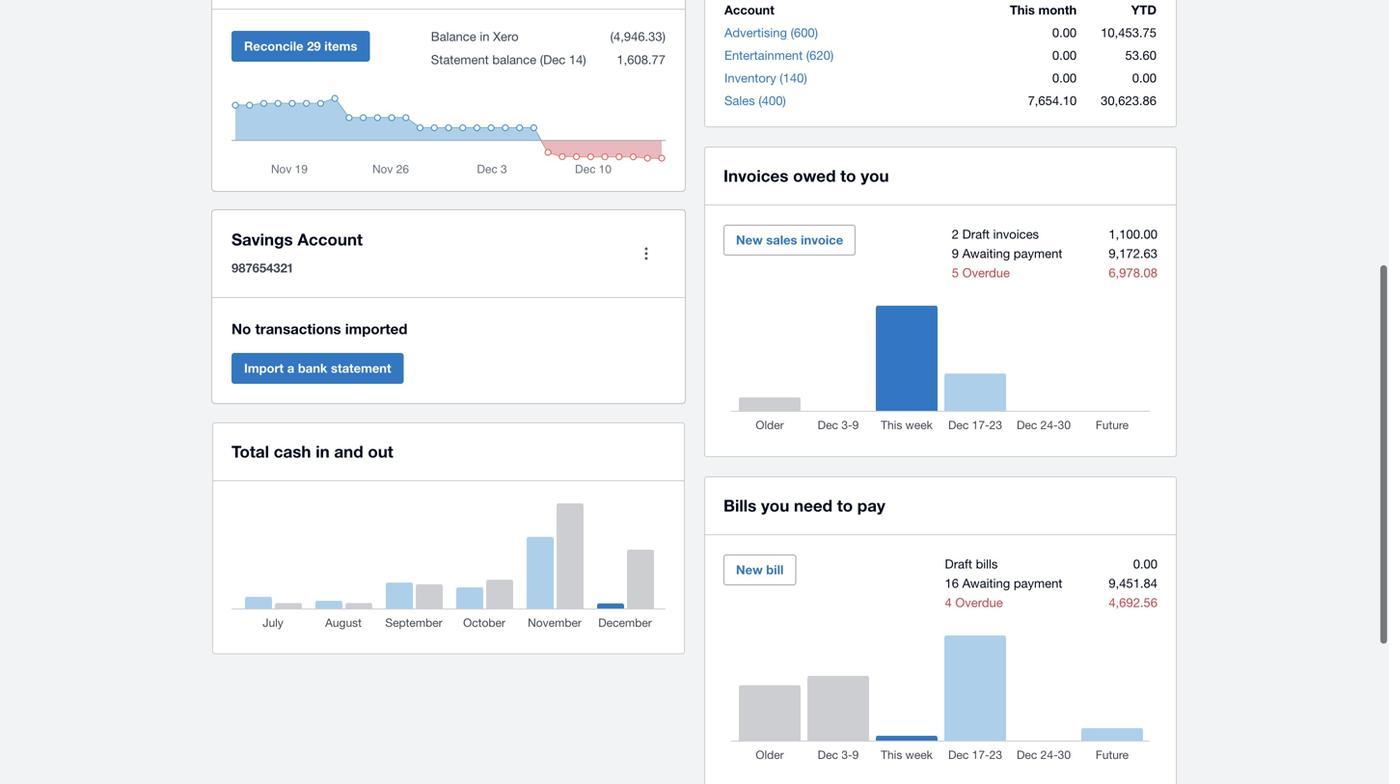 Task type: locate. For each thing, give the bounding box(es) containing it.
0 horizontal spatial you
[[761, 496, 789, 515]]

in
[[480, 29, 490, 44], [316, 442, 330, 461]]

savings
[[232, 230, 293, 249]]

new sales invoice button
[[723, 225, 856, 256]]

1 vertical spatial overdue
[[955, 595, 1003, 610]]

and
[[334, 442, 363, 461]]

53.60 link
[[1125, 48, 1157, 63]]

bill
[[766, 562, 784, 577]]

53.60
[[1125, 48, 1157, 63]]

to right owed
[[840, 166, 856, 185]]

account up the "advertising"
[[724, 2, 774, 17]]

30,623.86
[[1101, 93, 1157, 108]]

imported
[[345, 320, 408, 338]]

0 vertical spatial new
[[736, 232, 763, 247]]

balance
[[492, 52, 536, 67]]

to
[[840, 166, 856, 185], [837, 496, 853, 515]]

1 vertical spatial awaiting
[[962, 576, 1010, 591]]

in left xero
[[480, 29, 490, 44]]

0.00 link for 0.00
[[1052, 70, 1077, 85]]

1 horizontal spatial you
[[861, 166, 889, 185]]

1 new from the top
[[736, 232, 763, 247]]

no transactions imported
[[232, 320, 408, 338]]

invoices owed to you
[[723, 166, 889, 185]]

payment
[[1014, 246, 1062, 261], [1014, 576, 1062, 591]]

1 vertical spatial in
[[316, 442, 330, 461]]

overdue right 4 at the bottom right of the page
[[955, 595, 1003, 610]]

month
[[1038, 2, 1077, 17]]

balance
[[431, 29, 476, 44]]

overdue for invoices owed to you
[[962, 265, 1010, 280]]

10,453.75 link
[[1101, 25, 1157, 40]]

2
[[952, 227, 959, 242]]

5
[[952, 265, 959, 280]]

4 overdue
[[945, 595, 1003, 610]]

in left and
[[316, 442, 330, 461]]

(600)
[[791, 25, 818, 40]]

4
[[945, 595, 952, 610]]

0.00 link for 53.60
[[1052, 48, 1077, 63]]

draft up 16
[[945, 557, 972, 572]]

1 vertical spatial you
[[761, 496, 789, 515]]

advertising
[[724, 25, 787, 40]]

in inside 'total cash in and out' link
[[316, 442, 330, 461]]

entertainment
[[724, 48, 803, 63]]

you
[[861, 166, 889, 185], [761, 496, 789, 515]]

2 payment from the top
[[1014, 576, 1062, 591]]

0.00 link for 10,453.75
[[1052, 25, 1077, 40]]

you right bills
[[761, 496, 789, 515]]

total cash in and out link
[[232, 438, 393, 465]]

advertising (600)
[[724, 25, 818, 40]]

account
[[724, 2, 774, 17], [297, 230, 363, 249]]

0 horizontal spatial account
[[297, 230, 363, 249]]

0 vertical spatial awaiting
[[962, 246, 1010, 261]]

(4,946.33)
[[610, 29, 666, 44]]

1,100.00
[[1109, 227, 1158, 242]]

new inside new bill button
[[736, 562, 763, 577]]

0 vertical spatial to
[[840, 166, 856, 185]]

new inside new sales invoice "button"
[[736, 232, 763, 247]]

7,654.10
[[1028, 93, 1077, 108]]

(400)
[[759, 93, 786, 108]]

14)
[[569, 52, 586, 67]]

awaiting up 5 overdue
[[962, 246, 1010, 261]]

total cash in and out
[[232, 442, 393, 461]]

sales
[[724, 93, 755, 108]]

to left pay
[[837, 496, 853, 515]]

29
[[307, 39, 321, 54]]

0.00 for 0.00
[[1052, 70, 1077, 85]]

new for new bill
[[736, 562, 763, 577]]

(620)
[[806, 48, 834, 63]]

you right owed
[[861, 166, 889, 185]]

import a bank statement
[[244, 361, 391, 376]]

1 vertical spatial new
[[736, 562, 763, 577]]

1 vertical spatial payment
[[1014, 576, 1062, 591]]

statement balance (dec 14)
[[431, 52, 586, 67]]

reconcile 29 items button
[[232, 31, 370, 62]]

awaiting down bills
[[962, 576, 1010, 591]]

2 new from the top
[[736, 562, 763, 577]]

need
[[794, 496, 832, 515]]

0.00 link
[[1052, 25, 1077, 40], [1052, 48, 1077, 63], [1052, 70, 1077, 85], [1132, 70, 1157, 85], [1133, 557, 1158, 572]]

9,451.84
[[1109, 576, 1158, 591]]

16 awaiting payment
[[945, 576, 1062, 591]]

draft right 2
[[962, 227, 990, 242]]

total
[[232, 442, 269, 461]]

1 payment from the top
[[1014, 246, 1062, 261]]

new for new sales invoice
[[736, 232, 763, 247]]

owed
[[793, 166, 836, 185]]

payment for invoices owed to you
[[1014, 246, 1062, 261]]

987654321
[[232, 260, 293, 275]]

pay
[[857, 496, 885, 515]]

0 horizontal spatial in
[[316, 442, 330, 461]]

invoices
[[993, 227, 1039, 242]]

5 overdue link
[[952, 265, 1010, 280]]

new sales invoice
[[736, 232, 843, 247]]

1 horizontal spatial in
[[480, 29, 490, 44]]

0 vertical spatial account
[[724, 2, 774, 17]]

1 awaiting from the top
[[962, 246, 1010, 261]]

payment for bills you need to pay
[[1014, 576, 1062, 591]]

overdue down 9 awaiting payment
[[962, 265, 1010, 280]]

4 overdue link
[[945, 595, 1003, 610]]

sales (400) link
[[724, 93, 786, 108]]

16
[[945, 576, 959, 591]]

1 vertical spatial to
[[837, 496, 853, 515]]

draft bills
[[945, 557, 998, 572]]

xero
[[493, 29, 519, 44]]

new left the sales
[[736, 232, 763, 247]]

4,692.56
[[1109, 595, 1158, 610]]

inventory (140) link
[[724, 70, 807, 85]]

2 awaiting from the top
[[962, 576, 1010, 591]]

0 vertical spatial payment
[[1014, 246, 1062, 261]]

new bill button
[[723, 555, 796, 586]]

7,654.10 link
[[1028, 93, 1077, 108]]

new bill
[[736, 562, 784, 577]]

balance in xero
[[431, 29, 519, 44]]

2 draft invoices
[[952, 227, 1039, 242]]

0 vertical spatial overdue
[[962, 265, 1010, 280]]

transactions
[[255, 320, 341, 338]]

1 vertical spatial account
[[297, 230, 363, 249]]

0 vertical spatial you
[[861, 166, 889, 185]]

new left the bill at right bottom
[[736, 562, 763, 577]]

this
[[1010, 2, 1035, 17]]

account right savings
[[297, 230, 363, 249]]

9,451.84 link
[[1109, 576, 1158, 591]]



Task type: vqa. For each thing, say whether or not it's contained in the screenshot.


Task type: describe. For each thing, give the bounding box(es) containing it.
overdue for bills you need to pay
[[955, 595, 1003, 610]]

9,172.63 link
[[1109, 246, 1158, 261]]

no
[[232, 320, 251, 338]]

inventory
[[724, 70, 776, 85]]

you inside 'invoices owed to you' "link"
[[861, 166, 889, 185]]

entertainment (620) link
[[724, 48, 834, 63]]

import
[[244, 361, 284, 376]]

advertising (600) link
[[724, 25, 818, 40]]

manage menu toggle image
[[627, 234, 666, 273]]

1 horizontal spatial account
[[724, 2, 774, 17]]

out
[[368, 442, 393, 461]]

cash
[[274, 442, 311, 461]]

0 vertical spatial in
[[480, 29, 490, 44]]

sales (400)
[[724, 93, 786, 108]]

reconcile 29 items
[[244, 39, 357, 54]]

inventory (140)
[[724, 70, 807, 85]]

import a bank statement link
[[232, 353, 404, 384]]

invoices owed to you link
[[723, 162, 889, 189]]

(140)
[[780, 70, 807, 85]]

ytd
[[1131, 2, 1157, 17]]

0.00 for 53.60
[[1052, 48, 1077, 63]]

9 awaiting payment link
[[952, 246, 1062, 261]]

bank
[[298, 361, 327, 376]]

you inside bills you need to pay link
[[761, 496, 789, 515]]

9,172.63
[[1109, 246, 1158, 261]]

0.00 for 10,453.75
[[1052, 25, 1077, 40]]

sales
[[766, 232, 797, 247]]

draft bills link
[[945, 557, 998, 572]]

(dec
[[540, 52, 566, 67]]

awaiting for bills you need to pay
[[962, 576, 1010, 591]]

invoices
[[723, 166, 788, 185]]

statement
[[331, 361, 391, 376]]

items
[[324, 39, 357, 54]]

bills you need to pay
[[723, 496, 885, 515]]

6,978.08 link
[[1109, 265, 1158, 280]]

1,608.77
[[613, 52, 666, 67]]

2 draft invoices link
[[952, 227, 1039, 242]]

30,623.86 link
[[1101, 93, 1157, 108]]

to inside "link"
[[840, 166, 856, 185]]

bills you need to pay link
[[723, 492, 885, 519]]

reconcile
[[244, 39, 303, 54]]

invoice
[[801, 232, 843, 247]]

0 vertical spatial draft
[[962, 227, 990, 242]]

entertainment (620)
[[724, 48, 834, 63]]

savings account
[[232, 230, 363, 249]]

1 vertical spatial draft
[[945, 557, 972, 572]]

bills
[[723, 496, 757, 515]]

5 overdue
[[952, 265, 1010, 280]]

awaiting for invoices owed to you
[[962, 246, 1010, 261]]

1,100.00 link
[[1109, 227, 1158, 242]]

this month
[[1010, 2, 1077, 17]]

10,453.75
[[1101, 25, 1157, 40]]

9
[[952, 246, 959, 261]]

statement
[[431, 52, 489, 67]]

9 awaiting payment
[[952, 246, 1062, 261]]

4,692.56 link
[[1109, 595, 1158, 610]]

16 awaiting payment link
[[945, 576, 1062, 591]]

bills
[[976, 557, 998, 572]]

a
[[287, 361, 294, 376]]



